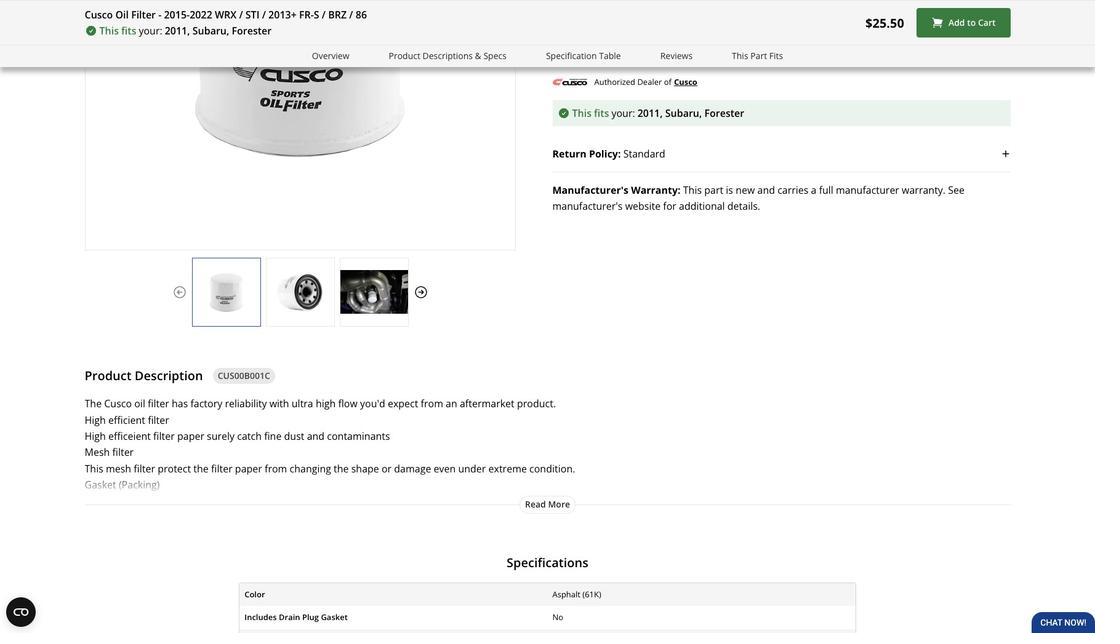 Task type: describe. For each thing, give the bounding box(es) containing it.
specs
[[484, 50, 507, 62]]

guarantee
[[880, 20, 923, 31]]

1 vertical spatial gasket
[[321, 612, 348, 623]]

0 vertical spatial fits
[[121, 24, 136, 38]]

specification table link
[[546, 49, 621, 63]]

wrx
[[215, 8, 237, 22]]

1 vertical spatial fits
[[594, 107, 609, 120]]

1 horizontal spatial paper
[[235, 462, 262, 476]]

is
[[726, 184, 733, 197]]

this part is new and carries a full manufacturer warranty. see manufacturer's website for additional details.
[[553, 184, 965, 213]]

1 horizontal spatial subaru,
[[665, 107, 702, 120]]

carries
[[778, 184, 809, 197]]

1 temp from the left
[[233, 495, 257, 508]]

protects
[[393, 495, 431, 508]]

fits
[[770, 50, 783, 62]]

of
[[664, 76, 672, 87]]

leaking
[[459, 495, 491, 508]]

more
[[548, 499, 570, 510]]

description
[[135, 367, 203, 384]]

brz
[[328, 8, 347, 22]]

the cusco oil filter has factory reliability with ultra high flow you'd expect from an aftermarket product. high efficient filter high efficeient filter paper surely catch fine dust and contaminants mesh filter this mesh filter protect the filter paper from changing the shape or damage even under extreme condition. gasket (packing) special rubber material for high temp / low temp performance and protects from leaking and oozing.
[[85, 397, 575, 508]]

satisfaction guarantee
[[834, 20, 923, 31]]

(61k)
[[583, 589, 602, 601]]

$199
[[691, 40, 710, 52]]

cusco link
[[674, 75, 698, 89]]

reliability
[[225, 397, 267, 411]]

for inside this part is new and carries a full manufacturer warranty. see manufacturer's website for additional details.
[[663, 200, 677, 213]]

add to cart
[[949, 17, 996, 28]]

s
[[314, 8, 319, 22]]

manufacturer
[[836, 184, 900, 197]]

cusco inside the cusco oil filter has factory reliability with ultra high flow you'd expect from an aftermarket product. high efficient filter high efficeient filter paper surely catch fine dust and contaminants mesh filter this mesh filter protect the filter paper from changing the shape or damage even under extreme condition. gasket (packing) special rubber material for high temp / low temp performance and protects from leaking and oozing.
[[104, 397, 132, 411]]

0 vertical spatial high
[[316, 397, 336, 411]]

you'd
[[360, 397, 385, 411]]

additional
[[679, 200, 725, 213]]

manufacturer's
[[553, 200, 623, 213]]

expect
[[388, 397, 418, 411]]

color
[[245, 589, 265, 601]]

table
[[599, 50, 621, 62]]

& for excellent
[[869, 40, 875, 52]]

flow
[[338, 397, 358, 411]]

and inside this part is new and carries a full manufacturer warranty. see manufacturer's website for additional details.
[[758, 184, 775, 197]]

add to cart button
[[917, 8, 1011, 38]]

/ left sti
[[239, 8, 243, 22]]

sti
[[246, 8, 260, 22]]

product description
[[85, 367, 203, 384]]

3 cus00b 001 c cusco oil filter - 2015-2018 wrx / sti / 2013+ ft86, image from the left
[[340, 271, 408, 314]]

filter
[[131, 8, 156, 22]]

2022
[[190, 8, 212, 22]]

/ right sti
[[262, 8, 266, 22]]

/ right s
[[322, 8, 326, 22]]

/ left 86
[[349, 8, 353, 22]]

even
[[434, 462, 456, 476]]

and left protects
[[373, 495, 391, 508]]

has
[[172, 397, 188, 411]]

overview link
[[312, 49, 349, 63]]

with
[[269, 397, 289, 411]]

excellent
[[831, 40, 867, 52]]

protect
[[158, 462, 191, 476]]

$25.50
[[866, 14, 904, 31]]

86
[[356, 8, 367, 22]]

website
[[625, 200, 661, 213]]

includes drain plug gasket
[[245, 612, 348, 623]]

efficient
[[108, 414, 145, 427]]

this left part
[[732, 50, 749, 62]]

plug
[[302, 612, 319, 623]]

filter up mesh
[[112, 446, 134, 460]]

mesh
[[106, 462, 131, 476]]

-
[[158, 8, 162, 22]]

read more
[[525, 499, 570, 510]]

2015-
[[164, 8, 190, 22]]

changing
[[290, 462, 331, 476]]

product for product descriptions & specs
[[389, 50, 421, 62]]

this part fits link
[[732, 49, 783, 63]]

extreme
[[489, 462, 527, 476]]

free shipping! on orders over $199
[[574, 40, 710, 52]]

cusco oil filter - 2015-2022 wrx / sti / 2013+ fr-s / brz / 86
[[85, 8, 367, 22]]

catch
[[237, 430, 262, 443]]

dealer
[[638, 76, 662, 87]]

go to right image image
[[413, 285, 428, 300]]

rated excellent & trusted
[[805, 40, 908, 52]]

cart
[[978, 17, 996, 28]]

filter right oil
[[148, 397, 169, 411]]

open widget image
[[6, 598, 36, 627]]

oil
[[134, 397, 145, 411]]

and right dust
[[307, 430, 325, 443]]

material
[[154, 495, 192, 508]]

this inside the cusco oil filter has factory reliability with ultra high flow you'd expect from an aftermarket product. high efficient filter high efficeient filter paper surely catch fine dust and contaminants mesh filter this mesh filter protect the filter paper from changing the shape or damage even under extreme condition. gasket (packing) special rubber material for high temp / low temp performance and protects from leaking and oozing.
[[85, 462, 103, 476]]

warranty:
[[631, 184, 681, 197]]

specification table
[[546, 50, 621, 62]]

an
[[446, 397, 457, 411]]

(packing)
[[119, 479, 160, 492]]

trusted
[[877, 40, 908, 52]]

this down cusco image on the right top of page
[[572, 107, 592, 120]]

efficeient
[[108, 430, 151, 443]]

1 horizontal spatial this fits your: 2011, subaru, forester
[[572, 107, 745, 120]]

1 vertical spatial 2011,
[[638, 107, 663, 120]]

cus00b001c
[[218, 370, 270, 382]]

to
[[967, 17, 976, 28]]

0 vertical spatial paper
[[177, 430, 204, 443]]

aftermarket
[[460, 397, 515, 411]]

and right leaking
[[494, 495, 511, 508]]



Task type: locate. For each thing, give the bounding box(es) containing it.
0 vertical spatial your:
[[139, 24, 162, 38]]

filter right efficient at the bottom left of page
[[148, 414, 169, 427]]

0 vertical spatial cusco
[[85, 8, 113, 22]]

filter up (packing)
[[134, 462, 155, 476]]

1 vertical spatial forester
[[705, 107, 745, 120]]

for right material
[[194, 495, 208, 508]]

this part fits
[[732, 50, 783, 62]]

2 the from the left
[[334, 462, 349, 476]]

temp right low
[[284, 495, 308, 508]]

this fits your: 2011, subaru, forester down dealer
[[572, 107, 745, 120]]

0 vertical spatial 2011,
[[165, 24, 190, 38]]

high
[[85, 414, 106, 427], [85, 430, 106, 443]]

2011, down dealer
[[638, 107, 663, 120]]

/ left low
[[259, 495, 263, 508]]

drain
[[279, 612, 300, 623]]

condition.
[[530, 462, 575, 476]]

2 high from the top
[[85, 430, 106, 443]]

product descriptions & specs link
[[389, 49, 507, 63]]

over
[[672, 40, 689, 52]]

this
[[99, 24, 119, 38], [732, 50, 749, 62], [572, 107, 592, 120], [683, 184, 702, 197], [85, 462, 103, 476]]

0 horizontal spatial forester
[[232, 24, 272, 38]]

2 vertical spatial cusco
[[104, 397, 132, 411]]

1 vertical spatial for
[[194, 495, 208, 508]]

dust
[[284, 430, 304, 443]]

this up additional
[[683, 184, 702, 197]]

or
[[382, 462, 392, 476]]

0 horizontal spatial your:
[[139, 24, 162, 38]]

add
[[949, 17, 965, 28]]

manufacturer's
[[553, 184, 629, 197]]

1 vertical spatial from
[[265, 462, 287, 476]]

1 vertical spatial high
[[210, 495, 230, 508]]

cusco inside "authorized dealer of cusco"
[[674, 76, 698, 88]]

gasket inside the cusco oil filter has factory reliability with ultra high flow you'd expect from an aftermarket product. high efficient filter high efficeient filter paper surely catch fine dust and contaminants mesh filter this mesh filter protect the filter paper from changing the shape or damage even under extreme condition. gasket (packing) special rubber material for high temp / low temp performance and protects from leaking and oozing.
[[85, 479, 116, 492]]

high right material
[[210, 495, 230, 508]]

fits
[[121, 24, 136, 38], [594, 107, 609, 120]]

includes
[[245, 612, 277, 623]]

from left leaking
[[434, 495, 456, 508]]

0 horizontal spatial for
[[194, 495, 208, 508]]

0 vertical spatial forester
[[232, 24, 272, 38]]

read
[[525, 499, 546, 510]]

standard
[[624, 147, 666, 161]]

new
[[736, 184, 755, 197]]

1 cus00b 001 c cusco oil filter - 2015-2018 wrx / sti / 2013+ ft86, image from the left
[[192, 271, 260, 314]]

and
[[758, 184, 775, 197], [307, 430, 325, 443], [373, 495, 391, 508], [494, 495, 511, 508]]

overview
[[312, 50, 349, 62]]

1 horizontal spatial product
[[389, 50, 421, 62]]

high left flow
[[316, 397, 336, 411]]

1 the from the left
[[194, 462, 209, 476]]

/ inside the cusco oil filter has factory reliability with ultra high flow you'd expect from an aftermarket product. high efficient filter high efficeient filter paper surely catch fine dust and contaminants mesh filter this mesh filter protect the filter paper from changing the shape or damage even under extreme condition. gasket (packing) special rubber material for high temp / low temp performance and protects from leaking and oozing.
[[259, 495, 263, 508]]

2 cus00b 001 c cusco oil filter - 2015-2018 wrx / sti / 2013+ ft86, image from the left
[[266, 271, 334, 314]]

0 horizontal spatial 2011,
[[165, 24, 190, 38]]

cusco left oil
[[85, 8, 113, 22]]

see
[[948, 184, 965, 197]]

authorized dealer of cusco
[[595, 76, 698, 88]]

filter down surely
[[211, 462, 233, 476]]

0 horizontal spatial fits
[[121, 24, 136, 38]]

ultra
[[292, 397, 313, 411]]

0 vertical spatial for
[[663, 200, 677, 213]]

0 horizontal spatial high
[[210, 495, 230, 508]]

0 horizontal spatial this fits your: 2011, subaru, forester
[[99, 24, 272, 38]]

shape
[[351, 462, 379, 476]]

the left shape
[[334, 462, 349, 476]]

0 vertical spatial this fits your: 2011, subaru, forester
[[99, 24, 272, 38]]

low
[[265, 495, 282, 508]]

0 horizontal spatial paper
[[177, 430, 204, 443]]

the
[[85, 397, 102, 411]]

product descriptions & specs
[[389, 50, 507, 62]]

2 vertical spatial from
[[434, 495, 456, 508]]

high down the
[[85, 414, 106, 427]]

for down the "warranty:"
[[663, 200, 677, 213]]

1 vertical spatial paper
[[235, 462, 262, 476]]

cusco
[[85, 8, 113, 22], [674, 76, 698, 88], [104, 397, 132, 411]]

0 horizontal spatial temp
[[233, 495, 257, 508]]

0 horizontal spatial cus00b 001 c cusco oil filter - 2015-2018 wrx / sti / 2013+ ft86, image
[[192, 271, 260, 314]]

contaminants
[[327, 430, 390, 443]]

part
[[751, 50, 767, 62]]

specifications
[[507, 555, 589, 571]]

product left descriptions
[[389, 50, 421, 62]]

1 horizontal spatial gasket
[[321, 612, 348, 623]]

the right protect
[[194, 462, 209, 476]]

oil
[[115, 8, 129, 22]]

1 horizontal spatial &
[[869, 40, 875, 52]]

1 horizontal spatial forester
[[705, 107, 745, 120]]

and right new
[[758, 184, 775, 197]]

1 horizontal spatial for
[[663, 200, 677, 213]]

1 horizontal spatial fits
[[594, 107, 609, 120]]

temp
[[233, 495, 257, 508], [284, 495, 308, 508]]

forester
[[232, 24, 272, 38], [705, 107, 745, 120]]

product for product description
[[85, 367, 132, 384]]

1 horizontal spatial 2011,
[[638, 107, 663, 120]]

asphalt (61k)
[[553, 589, 602, 601]]

this fits your: 2011, subaru, forester
[[99, 24, 272, 38], [572, 107, 745, 120]]

0 vertical spatial high
[[85, 414, 106, 427]]

this fits your: 2011, subaru, forester down 2015-
[[99, 24, 272, 38]]

0 horizontal spatial gasket
[[85, 479, 116, 492]]

temp left low
[[233, 495, 257, 508]]

the
[[194, 462, 209, 476], [334, 462, 349, 476]]

warranty.
[[902, 184, 946, 197]]

a
[[811, 184, 817, 197]]

2011,
[[165, 24, 190, 38], [638, 107, 663, 120]]

no
[[553, 612, 563, 623]]

1 vertical spatial high
[[85, 430, 106, 443]]

1 high from the top
[[85, 414, 106, 427]]

factory
[[191, 397, 222, 411]]

& for descriptions
[[475, 50, 481, 62]]

return policy: standard
[[553, 147, 666, 161]]

details.
[[728, 200, 761, 213]]

paper down catch
[[235, 462, 262, 476]]

0 horizontal spatial the
[[194, 462, 209, 476]]

gasket up special
[[85, 479, 116, 492]]

1 vertical spatial this fits your: 2011, subaru, forester
[[572, 107, 745, 120]]

your:
[[139, 24, 162, 38], [612, 107, 635, 120]]

1 horizontal spatial your:
[[612, 107, 635, 120]]

high
[[316, 397, 336, 411], [210, 495, 230, 508]]

descriptions
[[423, 50, 473, 62]]

orders
[[645, 40, 670, 52]]

2013+
[[269, 8, 297, 22]]

free
[[574, 40, 591, 52]]

high up mesh on the bottom left of page
[[85, 430, 106, 443]]

from up low
[[265, 462, 287, 476]]

mesh
[[85, 446, 110, 460]]

2011, down 2015-
[[165, 24, 190, 38]]

product.
[[517, 397, 556, 411]]

cusco up efficient at the bottom left of page
[[104, 397, 132, 411]]

satisfaction
[[834, 20, 878, 31]]

& left specs
[[475, 50, 481, 62]]

gasket right plug
[[321, 612, 348, 623]]

1 vertical spatial cusco
[[674, 76, 698, 88]]

paper left surely
[[177, 430, 204, 443]]

subaru, down cusco link
[[665, 107, 702, 120]]

1 horizontal spatial cus00b 001 c cusco oil filter - 2015-2018 wrx / sti / 2013+ ft86, image
[[266, 271, 334, 314]]

fits down authorized on the top right of page
[[594, 107, 609, 120]]

0 horizontal spatial product
[[85, 367, 132, 384]]

fits down oil
[[121, 24, 136, 38]]

on
[[632, 40, 643, 52]]

1 horizontal spatial temp
[[284, 495, 308, 508]]

authorized
[[595, 76, 636, 87]]

performance
[[311, 495, 371, 508]]

this inside this part is new and carries a full manufacturer warranty. see manufacturer's website for additional details.
[[683, 184, 702, 197]]

shipping!
[[593, 40, 630, 52]]

cusco image
[[553, 73, 587, 91]]

for inside the cusco oil filter has factory reliability with ultra high flow you'd expect from an aftermarket product. high efficient filter high efficeient filter paper surely catch fine dust and contaminants mesh filter this mesh filter protect the filter paper from changing the shape or damage even under extreme condition. gasket (packing) special rubber material for high temp / low temp performance and protects from leaking and oozing.
[[194, 495, 208, 508]]

& left trusted
[[869, 40, 875, 52]]

cus00b 001 c cusco oil filter - 2015-2018 wrx / sti / 2013+ ft86, image
[[192, 271, 260, 314], [266, 271, 334, 314], [340, 271, 408, 314]]

0 vertical spatial gasket
[[85, 479, 116, 492]]

0 vertical spatial subaru,
[[193, 24, 229, 38]]

reviews link
[[660, 49, 693, 63]]

0 horizontal spatial &
[[475, 50, 481, 62]]

0 horizontal spatial subaru,
[[193, 24, 229, 38]]

from left an
[[421, 397, 443, 411]]

1 vertical spatial product
[[85, 367, 132, 384]]

subaru,
[[193, 24, 229, 38], [665, 107, 702, 120]]

filter up protect
[[153, 430, 175, 443]]

1 vertical spatial your:
[[612, 107, 635, 120]]

1 horizontal spatial the
[[334, 462, 349, 476]]

this down mesh on the bottom left of page
[[85, 462, 103, 476]]

0 vertical spatial product
[[389, 50, 421, 62]]

your: down authorized on the top right of page
[[612, 107, 635, 120]]

damage
[[394, 462, 431, 476]]

product up the
[[85, 367, 132, 384]]

1 horizontal spatial high
[[316, 397, 336, 411]]

0 vertical spatial from
[[421, 397, 443, 411]]

fine
[[264, 430, 282, 443]]

1 vertical spatial subaru,
[[665, 107, 702, 120]]

2 horizontal spatial cus00b 001 c cusco oil filter - 2015-2018 wrx / sti / 2013+ ft86, image
[[340, 271, 408, 314]]

your: down the filter
[[139, 24, 162, 38]]

cusco right of
[[674, 76, 698, 88]]

return
[[553, 147, 587, 161]]

2 temp from the left
[[284, 495, 308, 508]]

this down oil
[[99, 24, 119, 38]]

surely
[[207, 430, 235, 443]]

paper
[[177, 430, 204, 443], [235, 462, 262, 476]]

part
[[705, 184, 724, 197]]

subaru, down "2022"
[[193, 24, 229, 38]]

manufacturer's warranty:
[[553, 184, 681, 197]]



Task type: vqa. For each thing, say whether or not it's contained in the screenshot.
bottommost Product
yes



